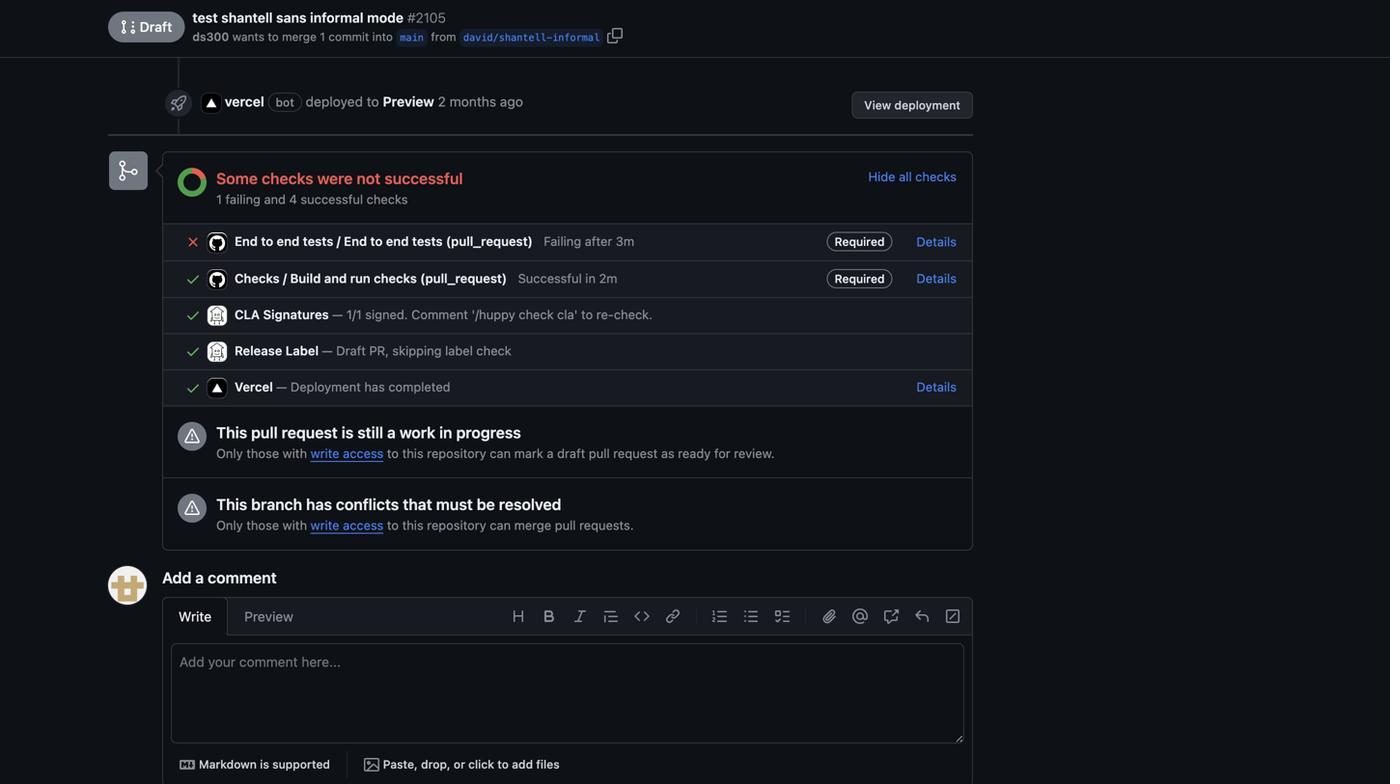 Task type: locate. For each thing, give the bounding box(es) containing it.
to down conflicts
[[387, 518, 399, 533]]

@github actions image right x "icon"
[[208, 233, 227, 253]]

0 vertical spatial details
[[917, 235, 957, 249]]

this right alert image
[[216, 496, 247, 514]]

x image
[[185, 235, 201, 250]]

to up checks
[[261, 234, 273, 249]]

a right still
[[387, 424, 396, 442]]

hide all checks
[[868, 170, 957, 184]]

0 vertical spatial has
[[364, 380, 385, 394]]

is left supported
[[260, 758, 269, 772]]

david/shantell-
[[463, 32, 552, 43]]

0 vertical spatial only
[[216, 446, 243, 461]]

ds300 for ds300 wants to merge 1 commit into main from david/shantell-informal
[[192, 30, 229, 43]]

italic image
[[572, 609, 588, 624]]

repository down progress
[[427, 446, 486, 461]]

2 months ago link down david/shantell- in the left top of the page
[[438, 92, 523, 112]]

git merge image
[[117, 159, 140, 183]]

and
[[264, 192, 286, 207], [324, 271, 347, 286]]

0 vertical spatial —
[[332, 307, 343, 322]]

test
[[192, 10, 218, 26]]

0 horizontal spatial informal
[[310, 10, 364, 26]]

access down conflicts
[[343, 518, 384, 533]]

1 only from the top
[[216, 446, 243, 461]]

pull inside this branch has conflicts that must be resolved only those with write access to this repository can merge pull requests.
[[555, 518, 576, 533]]

tests
[[303, 234, 333, 249], [412, 234, 443, 249]]

draft left pr,
[[336, 344, 366, 358]]

repository down must
[[427, 518, 486, 533]]

write access link down still
[[311, 446, 384, 461]]

informal
[[310, 10, 364, 26], [552, 32, 600, 43]]

0 horizontal spatial tests
[[303, 234, 333, 249]]

only down @vercel icon
[[216, 446, 243, 461]]

2 horizontal spatial request
[[613, 446, 658, 461]]

preview down comment
[[244, 609, 293, 625]]

merge
[[282, 30, 317, 43], [514, 518, 551, 533]]

ago
[[538, 32, 561, 48], [500, 94, 523, 110]]

2 right preview link
[[438, 94, 446, 110]]

write button
[[162, 597, 228, 636]]

1 check image from the top
[[185, 308, 201, 324]]

write access link for conflicts
[[311, 518, 384, 533]]

signed.
[[365, 307, 408, 322]]

2 can from the top
[[490, 518, 511, 533]]

1 vertical spatial draft
[[557, 446, 585, 461]]

1 required from the top
[[835, 235, 885, 249]]

pr,
[[369, 344, 389, 358]]

is inside write tab panel
[[260, 758, 269, 772]]

in
[[585, 271, 596, 286], [439, 424, 452, 442]]

2 check image from the top
[[185, 381, 201, 396]]

with inside this branch has conflicts that must be resolved only those with write access to this repository can merge pull requests.
[[283, 518, 307, 533]]

informal inside ds300 wants to merge 1 commit into main from david/shantell-informal
[[552, 32, 600, 43]]

0 vertical spatial access
[[343, 446, 384, 461]]

can down be
[[490, 518, 511, 533]]

this for this pull request is still a work in progress
[[216, 424, 247, 442]]

tests up build
[[303, 234, 333, 249]]

draft
[[442, 32, 472, 48], [557, 446, 585, 461]]

repository
[[427, 446, 486, 461], [427, 518, 486, 533]]

check image left @huppy bot icon
[[185, 344, 201, 360]]

0 vertical spatial required
[[835, 235, 885, 249]]

this inside "this pull request is still a work in progress only those with write access to this repository can mark a draft pull request as ready for review."
[[402, 446, 424, 461]]

progress
[[456, 424, 521, 442]]

access down still
[[343, 446, 384, 461]]

ds300 link down test
[[192, 28, 229, 45]]

0 vertical spatial write
[[311, 446, 339, 461]]

2 write access link from the top
[[311, 518, 384, 533]]

alert image
[[184, 429, 200, 445]]

can inside this branch has conflicts that must be resolved only those with write access to this repository can merge pull requests.
[[490, 518, 511, 533]]

1 vertical spatial 1
[[216, 192, 222, 207]]

those inside "this pull request is still a work in progress only those with write access to this repository can mark a draft pull request as ready for review."
[[246, 446, 279, 461]]

a
[[387, 424, 396, 442], [547, 446, 554, 461], [195, 569, 204, 587]]

to inside "this pull request is still a work in progress only those with write access to this repository can mark a draft pull request as ready for review."
[[387, 446, 399, 461]]

ago down david/shantell- in the left top of the page
[[500, 94, 523, 110]]

0 vertical spatial and
[[264, 192, 286, 207]]

0 horizontal spatial is
[[260, 758, 269, 772]]

check left 'cla''
[[519, 307, 554, 322]]

wants
[[232, 30, 265, 43]]

1 horizontal spatial check
[[519, 307, 554, 322]]

1 horizontal spatial merge
[[514, 518, 551, 533]]

2 those from the top
[[246, 518, 279, 533]]

ds300
[[192, 30, 229, 43], [225, 32, 267, 48]]

and left 4
[[264, 192, 286, 207]]

has inside this branch has conflicts that must be resolved only those with write access to this repository can merge pull requests.
[[306, 496, 332, 514]]

0 horizontal spatial ago
[[500, 94, 523, 110]]

2 end from the left
[[344, 234, 367, 249]]

2 @github actions image from the top
[[208, 270, 227, 289]]

— right label
[[322, 344, 333, 358]]

check image
[[185, 272, 201, 287], [185, 381, 201, 396]]

check.
[[614, 307, 653, 322]]

markdown image
[[180, 758, 195, 773]]

git pull request draft image
[[121, 19, 136, 35], [171, 34, 186, 49]]

this down work
[[402, 446, 424, 461]]

has
[[364, 380, 385, 394], [306, 496, 332, 514]]

end
[[235, 234, 258, 249], [344, 234, 367, 249]]

1 vertical spatial this
[[216, 496, 247, 514]]

1 vertical spatial with
[[283, 518, 307, 533]]

successful
[[384, 170, 463, 188], [301, 192, 363, 207]]

cla signatures —       1/1 signed. comment '/huppy check cla' to re-check.
[[235, 307, 653, 322]]

main
[[400, 32, 424, 43]]

0 vertical spatial draft
[[136, 19, 172, 35]]

1 horizontal spatial informal
[[552, 32, 600, 43]]

check image for release
[[185, 344, 201, 360]]

this right alert icon
[[216, 424, 247, 442]]

cross reference image
[[883, 609, 899, 624]]

rocket image
[[171, 96, 186, 111]]

with down branch
[[283, 518, 307, 533]]

0 vertical spatial this
[[321, 32, 343, 48]]

0 vertical spatial is
[[342, 424, 354, 442]]

1 vertical spatial can
[[490, 518, 511, 533]]

1 vertical spatial merge
[[514, 518, 551, 533]]

0 horizontal spatial /
[[283, 271, 287, 286]]

code image
[[634, 609, 650, 624]]

only up add a comment
[[216, 518, 243, 533]]

in left "2m"
[[585, 271, 596, 286]]

to
[[268, 30, 279, 43], [367, 94, 379, 110], [261, 234, 273, 249], [370, 234, 383, 249], [581, 307, 593, 322], [387, 446, 399, 461], [387, 518, 399, 533], [497, 758, 509, 772]]

— for cla signatures
[[332, 307, 343, 322]]

check image down x "icon"
[[185, 272, 201, 287]]

vercel
[[235, 380, 273, 394]]

those down branch
[[246, 518, 279, 533]]

deployed
[[306, 94, 363, 110]]

1 vertical spatial write access link
[[311, 518, 384, 533]]

requests.
[[579, 518, 634, 533]]

0 vertical spatial can
[[490, 446, 511, 461]]

write access link down conflicts
[[311, 518, 384, 533]]

2 right from
[[476, 32, 484, 48]]

1 vertical spatial repository
[[427, 518, 486, 533]]

(pull_request)
[[446, 234, 533, 249], [420, 271, 507, 286]]

@ds300 image
[[202, 32, 221, 51]]

ds300 for ds300 marked this pull request as draft 2 months ago
[[225, 32, 267, 48]]

draft down #2105
[[442, 32, 472, 48]]

1 horizontal spatial 1
[[320, 30, 325, 43]]

@github actions image
[[208, 233, 227, 253], [208, 270, 227, 289]]

1 horizontal spatial has
[[364, 380, 385, 394]]

(pull_request) up cla signatures —       1/1 signed. comment '/huppy check cla' to re-check.
[[420, 271, 507, 286]]

has down 'release label —       draft pr, skipping label check'
[[364, 380, 385, 394]]

@huppy bot image
[[208, 343, 227, 362]]

is left still
[[342, 424, 354, 442]]

1 horizontal spatial git pull request draft image
[[171, 34, 186, 49]]

1 horizontal spatial draft
[[557, 446, 585, 461]]

1 check image from the top
[[185, 272, 201, 287]]

0 vertical spatial months
[[487, 32, 534, 48]]

2 access from the top
[[343, 518, 384, 533]]

0 horizontal spatial request
[[282, 424, 338, 442]]

write down deployment
[[311, 446, 339, 461]]

git pull request draft image for ds300
[[121, 19, 136, 35]]

merge down resolved
[[514, 518, 551, 533]]

months right preview link
[[450, 94, 496, 110]]

request
[[373, 32, 420, 48], [282, 424, 338, 442], [613, 446, 658, 461]]

vercel
[[225, 94, 264, 110]]

0 vertical spatial a
[[387, 424, 396, 442]]

merge down test shantell sans informal mode link
[[282, 30, 317, 43]]

1 those from the top
[[246, 446, 279, 461]]

checks up 4
[[262, 170, 313, 188]]

successful right 'not'
[[384, 170, 463, 188]]

required for failing after 3m
[[835, 235, 885, 249]]

1 vertical spatial months
[[450, 94, 496, 110]]

drop,
[[421, 758, 450, 772]]

and left run
[[324, 271, 347, 286]]

files
[[536, 758, 560, 772]]

@github actions image for checks / build and run checks (pull_request)
[[208, 270, 227, 289]]

2 months ago link right from
[[476, 30, 561, 50]]

as
[[424, 32, 438, 48], [661, 446, 675, 461]]

1 vertical spatial —
[[322, 344, 333, 358]]

into
[[372, 30, 393, 43]]

paste, drop, or click to add files button
[[355, 752, 568, 779]]

2 months ago link
[[476, 30, 561, 50], [438, 92, 523, 112]]

tests up checks / build and run checks (pull_request) successful in 2m
[[412, 234, 443, 249]]

as inside "this pull request is still a work in progress only those with write access to this repository can mark a draft pull request as ready for review."
[[661, 446, 675, 461]]

as right main link
[[424, 32, 438, 48]]

2
[[476, 32, 484, 48], [438, 94, 446, 110]]

list ordered image
[[712, 609, 728, 624]]

@johnsmith43233 image
[[108, 566, 147, 605]]

1 details link from the top
[[917, 233, 957, 251]]

0 vertical spatial with
[[283, 446, 307, 461]]

label
[[286, 344, 319, 358]]

check image for checks
[[185, 272, 201, 287]]

as left ready
[[661, 446, 675, 461]]

only inside "this pull request is still a work in progress only those with write access to this repository can mark a draft pull request as ready for review."
[[216, 446, 243, 461]]

0 vertical spatial informal
[[310, 10, 364, 26]]

add a comment tab list
[[162, 597, 310, 636]]

preview down ds300 marked this pull request as draft 2 months ago
[[383, 94, 434, 110]]

0 vertical spatial draft
[[442, 32, 472, 48]]

details
[[917, 235, 957, 249], [917, 271, 957, 286], [917, 380, 957, 394]]

/ down some checks were not successful 1 failing and 4 successful checks
[[337, 234, 341, 249]]

check image
[[185, 308, 201, 324], [185, 344, 201, 360]]

1
[[320, 30, 325, 43], [216, 192, 222, 207]]

write down conflicts
[[311, 518, 339, 533]]

skipping
[[392, 344, 442, 358]]

2 check image from the top
[[185, 344, 201, 360]]

has right branch
[[306, 496, 332, 514]]

1 horizontal spatial tests
[[412, 234, 443, 249]]

0 horizontal spatial a
[[195, 569, 204, 587]]

draft right mark
[[557, 446, 585, 461]]

this branch has conflicts that must be resolved only those with write access to this repository can merge pull requests.
[[216, 496, 634, 533]]

ds300 link
[[192, 28, 229, 45], [225, 32, 267, 48]]

draft
[[136, 19, 172, 35], [336, 344, 366, 358]]

0 vertical spatial this
[[216, 424, 247, 442]]

/ left build
[[283, 271, 287, 286]]

ds300 down test
[[192, 30, 229, 43]]

1 vertical spatial 2
[[438, 94, 446, 110]]

check image left @huppy bot image on the left top of the page
[[185, 308, 201, 324]]

that
[[403, 496, 432, 514]]

0 vertical spatial check image
[[185, 272, 201, 287]]

bot
[[276, 96, 294, 109]]

end up checks
[[235, 234, 258, 249]]

— left 1/1
[[332, 307, 343, 322]]

1 vertical spatial preview
[[244, 609, 293, 625]]

end up checks / build and run checks (pull_request) successful in 2m
[[386, 234, 409, 249]]

this
[[216, 424, 247, 442], [216, 496, 247, 514]]

details link
[[917, 233, 957, 251], [917, 270, 957, 288], [917, 378, 957, 396]]

1 vertical spatial in
[[439, 424, 452, 442]]

those inside this branch has conflicts that must be resolved only those with write access to this repository can merge pull requests.
[[246, 518, 279, 533]]

2 write from the top
[[311, 518, 339, 533]]

write inside this branch has conflicts that must be resolved only those with write access to this repository can merge pull requests.
[[311, 518, 339, 533]]

preview link
[[383, 94, 434, 110]]

1 vertical spatial is
[[260, 758, 269, 772]]

0 horizontal spatial and
[[264, 192, 286, 207]]

resolved
[[499, 496, 561, 514]]

git pull request draft image left @ds300 image
[[171, 34, 186, 49]]

2 details link from the top
[[917, 270, 957, 288]]

1 this from the top
[[216, 424, 247, 442]]

check for '/huppy
[[519, 307, 554, 322]]

1 left "failing"
[[216, 192, 222, 207]]

in right work
[[439, 424, 452, 442]]

2 vertical spatial request
[[613, 446, 658, 461]]

1 vertical spatial only
[[216, 518, 243, 533]]

release label —       draft pr, skipping label check
[[235, 344, 511, 358]]

2 vertical spatial details link
[[917, 378, 957, 396]]

signatures
[[263, 307, 329, 322]]

a right mark
[[547, 446, 554, 461]]

1 can from the top
[[490, 446, 511, 461]]

months right from
[[487, 32, 534, 48]]

only
[[216, 446, 243, 461], [216, 518, 243, 533]]

end up run
[[344, 234, 367, 249]]

1 access from the top
[[343, 446, 384, 461]]

1 down test shantell sans informal mode #2105
[[320, 30, 325, 43]]

1 vertical spatial a
[[547, 446, 554, 461]]

@github actions image up @huppy bot image on the left top of the page
[[208, 270, 227, 289]]

0 vertical spatial @github actions image
[[208, 233, 227, 253]]

0 horizontal spatial preview
[[244, 609, 293, 625]]

failing
[[544, 234, 581, 249]]

2 required from the top
[[835, 272, 885, 286]]

2 only from the top
[[216, 518, 243, 533]]

0 horizontal spatial draft
[[442, 32, 472, 48]]

still
[[357, 424, 383, 442]]

0 horizontal spatial as
[[424, 32, 438, 48]]

0 vertical spatial write access link
[[311, 446, 384, 461]]

a right add
[[195, 569, 204, 587]]

deployment
[[894, 99, 961, 112]]

@github actions image for end to end tests / end to end tests (pull_request)
[[208, 233, 227, 253]]

check right "label"
[[476, 344, 511, 358]]

0 vertical spatial /
[[337, 234, 341, 249]]

0 vertical spatial merge
[[282, 30, 317, 43]]

1 end from the left
[[235, 234, 258, 249]]

2 end from the left
[[386, 234, 409, 249]]

vercel —       deployment has completed
[[235, 380, 450, 394]]

3 details link from the top
[[917, 378, 957, 396]]

this inside "this pull request is still a work in progress only those with write access to this repository can mark a draft pull request as ready for review."
[[216, 424, 247, 442]]

draft left test
[[136, 19, 172, 35]]

1 @github actions image from the top
[[208, 233, 227, 253]]

some
[[216, 170, 258, 188]]

to left add
[[497, 758, 509, 772]]

(pull_request) up successful
[[446, 234, 533, 249]]

required
[[835, 235, 885, 249], [835, 272, 885, 286]]

preview inside 'button'
[[244, 609, 293, 625]]

months
[[487, 32, 534, 48], [450, 94, 496, 110]]

  text field
[[172, 645, 963, 743]]

bold image
[[542, 609, 557, 624]]

1 vertical spatial details
[[917, 271, 957, 286]]

write
[[179, 609, 212, 625]]

1 write access link from the top
[[311, 446, 384, 461]]

informal up commit
[[310, 10, 364, 26]]

1 with from the top
[[283, 446, 307, 461]]

can down progress
[[490, 446, 511, 461]]

markdown is supported link
[[171, 752, 339, 779]]

0 vertical spatial 2 months ago link
[[476, 30, 561, 50]]

can inside "this pull request is still a work in progress only those with write access to this repository can mark a draft pull request as ready for review."
[[490, 446, 511, 461]]

check image left @vercel icon
[[185, 381, 201, 396]]

1 write from the top
[[311, 446, 339, 461]]

1 horizontal spatial successful
[[384, 170, 463, 188]]

1 vertical spatial as
[[661, 446, 675, 461]]

2 repository from the top
[[427, 518, 486, 533]]

1 vertical spatial @github actions image
[[208, 270, 227, 289]]

git pull request draft image for deployed
[[171, 34, 186, 49]]

1 vertical spatial informal
[[552, 32, 600, 43]]

1 vertical spatial this
[[402, 446, 424, 461]]

this down test shantell sans informal mode #2105
[[321, 32, 343, 48]]

were
[[317, 170, 353, 188]]

required for successful in 2m
[[835, 272, 885, 286]]

1 horizontal spatial as
[[661, 446, 675, 461]]

repository inside "this pull request is still a work in progress only those with write access to this repository can mark a draft pull request as ready for review."
[[427, 446, 486, 461]]

ds300 down shantell
[[225, 32, 267, 48]]

/
[[337, 234, 341, 249], [283, 271, 287, 286]]

0 vertical spatial check image
[[185, 308, 201, 324]]

2 with from the top
[[283, 518, 307, 533]]

pull down resolved
[[555, 518, 576, 533]]

git pull request draft image left test
[[121, 19, 136, 35]]

informal left copy icon
[[552, 32, 600, 43]]

1 vertical spatial (pull_request)
[[420, 271, 507, 286]]

0 vertical spatial ago
[[538, 32, 561, 48]]

for
[[714, 446, 731, 461]]

to up run
[[370, 234, 383, 249]]

— for release label
[[322, 344, 333, 358]]

2 vertical spatial a
[[195, 569, 204, 587]]

1 vertical spatial write
[[311, 518, 339, 533]]

with up branch
[[283, 446, 307, 461]]

1 horizontal spatial request
[[373, 32, 420, 48]]

1 inside some checks were not successful 1 failing and 4 successful checks
[[216, 192, 222, 207]]

0 horizontal spatial has
[[306, 496, 332, 514]]

2 vertical spatial this
[[402, 518, 424, 533]]

deployment
[[291, 380, 361, 394]]

0 vertical spatial successful
[[384, 170, 463, 188]]

0 vertical spatial (pull_request)
[[446, 234, 533, 249]]

checks right all
[[915, 170, 957, 184]]

0 horizontal spatial in
[[439, 424, 452, 442]]

those up branch
[[246, 446, 279, 461]]

1 repository from the top
[[427, 446, 486, 461]]

0 vertical spatial check
[[519, 307, 554, 322]]

2 details from the top
[[917, 271, 957, 286]]

0 vertical spatial repository
[[427, 446, 486, 461]]

0 vertical spatial details link
[[917, 233, 957, 251]]

1 vertical spatial check image
[[185, 381, 201, 396]]

to up conflicts
[[387, 446, 399, 461]]

1 vertical spatial check
[[476, 344, 511, 358]]

— right the vercel at the left
[[276, 380, 287, 394]]

1 details from the top
[[917, 235, 957, 249]]

ago left copy icon
[[538, 32, 561, 48]]

marked
[[270, 32, 317, 48]]

hide
[[868, 170, 895, 184]]

this inside this branch has conflicts that must be resolved only those with write access to this repository can merge pull requests.
[[216, 496, 247, 514]]

0 vertical spatial those
[[246, 446, 279, 461]]

alert image
[[184, 501, 200, 517]]

this down that
[[402, 518, 424, 533]]

quote image
[[603, 609, 619, 624]]

2 this from the top
[[216, 496, 247, 514]]

successful down were
[[301, 192, 363, 207]]

0 horizontal spatial successful
[[301, 192, 363, 207]]

1 horizontal spatial preview
[[383, 94, 434, 110]]

@vercel image
[[202, 94, 221, 113]]

end up build
[[277, 234, 300, 249]]

0 horizontal spatial end
[[235, 234, 258, 249]]

2 tests from the left
[[412, 234, 443, 249]]

0 horizontal spatial git pull request draft image
[[121, 19, 136, 35]]

write access link
[[311, 446, 384, 461], [311, 518, 384, 533]]



Task type: describe. For each thing, give the bounding box(es) containing it.
draft inside "this pull request is still a work in progress only those with write access to this repository can mark a draft pull request as ready for review."
[[557, 446, 585, 461]]

deployed to preview 2 months ago
[[306, 94, 523, 110]]

shantell
[[221, 10, 273, 26]]

work
[[400, 424, 435, 442]]

0 horizontal spatial 2
[[438, 94, 446, 110]]

checks
[[235, 271, 280, 286]]

1 horizontal spatial draft
[[336, 344, 366, 358]]

ds300 wants to merge 1 commit into main from david/shantell-informal
[[192, 30, 600, 43]]

hide all checks button
[[868, 168, 957, 186]]

comment
[[411, 307, 468, 322]]

add
[[512, 758, 533, 772]]

2m
[[599, 271, 617, 286]]

conflicts
[[336, 496, 399, 514]]

to left re-
[[581, 307, 593, 322]]

to left preview link
[[367, 94, 379, 110]]

2 vertical spatial —
[[276, 380, 287, 394]]

is inside "this pull request is still a work in progress only those with write access to this repository can mark a draft pull request as ready for review."
[[342, 424, 354, 442]]

checks / build and run checks (pull_request) successful in 2m
[[235, 271, 617, 286]]

this inside this branch has conflicts that must be resolved only those with write access to this repository can merge pull requests.
[[402, 518, 424, 533]]

successful
[[518, 271, 582, 286]]

list unordered image
[[743, 609, 759, 624]]

1 horizontal spatial and
[[324, 271, 347, 286]]

be
[[477, 496, 495, 514]]

some checks were not successful 1 failing and 4 successful checks
[[216, 170, 463, 207]]

cla
[[235, 307, 260, 322]]

end to end tests / end to end tests (pull_request) failing after 3m
[[235, 234, 634, 249]]

1 horizontal spatial /
[[337, 234, 341, 249]]

1 horizontal spatial a
[[387, 424, 396, 442]]

to inside button
[[497, 758, 509, 772]]

commit
[[329, 30, 369, 43]]

only inside this branch has conflicts that must be resolved only those with write access to this repository can merge pull requests.
[[216, 518, 243, 533]]

1/1
[[347, 307, 362, 322]]

failing
[[225, 192, 261, 207]]

copy image
[[607, 28, 623, 43]]

details for successful in 2m
[[917, 271, 957, 286]]

access inside "this pull request is still a work in progress only those with write access to this repository can mark a draft pull request as ready for review."
[[343, 446, 384, 461]]

1 vertical spatial successful
[[301, 192, 363, 207]]

0 vertical spatial request
[[373, 32, 420, 48]]

  text field inside write tab panel
[[172, 645, 963, 743]]

sans
[[276, 10, 307, 26]]

all
[[899, 170, 912, 184]]

main link
[[400, 29, 424, 47]]

to right 'wants'
[[268, 30, 279, 43]]

comment
[[208, 569, 277, 587]]

reply image
[[914, 609, 930, 624]]

paste, drop, or click to add files
[[383, 758, 560, 772]]

4
[[289, 192, 297, 207]]

test shantell sans informal mode link
[[192, 8, 404, 28]]

label
[[445, 344, 473, 358]]

checks right run
[[374, 271, 417, 286]]

release
[[235, 344, 282, 358]]

cla'
[[557, 307, 578, 322]]

access inside this branch has conflicts that must be resolved only those with write access to this repository can merge pull requests.
[[343, 518, 384, 533]]

with inside "this pull request is still a work in progress only those with write access to this repository can mark a draft pull request as ready for review."
[[283, 446, 307, 461]]

david/shantell-informal link
[[463, 29, 600, 47]]

3m
[[616, 234, 634, 249]]

write tab panel
[[163, 644, 972, 785]]

check image for vercel
[[185, 381, 201, 396]]

1 tests from the left
[[303, 234, 333, 249]]

1 vertical spatial /
[[283, 271, 287, 286]]

check for label
[[476, 344, 511, 358]]

1 end from the left
[[277, 234, 300, 249]]

details for failing after 3m
[[917, 235, 957, 249]]

2 horizontal spatial a
[[547, 446, 554, 461]]

merge inside this branch has conflicts that must be resolved only those with write access to this repository can merge pull requests.
[[514, 518, 551, 533]]

click
[[468, 758, 494, 772]]

1 vertical spatial request
[[282, 424, 338, 442]]

ds300 marked this pull request as draft 2 months ago
[[225, 32, 561, 48]]

0 horizontal spatial draft
[[136, 19, 172, 35]]

after
[[585, 234, 612, 249]]

details link for end to end tests / end to end tests (pull_request) failing after 3m
[[917, 233, 957, 251]]

view deployment
[[864, 99, 961, 112]]

or
[[454, 758, 465, 772]]

ready
[[678, 446, 711, 461]]

@vercel image
[[208, 379, 227, 398]]

pull down the vercel at the left
[[251, 424, 278, 442]]

diff ignored image
[[945, 609, 961, 624]]

repository inside this branch has conflicts that must be resolved only those with write access to this repository can merge pull requests.
[[427, 518, 486, 533]]

from
[[431, 30, 456, 43]]

0 vertical spatial 2
[[476, 32, 484, 48]]

heading image
[[511, 609, 526, 624]]

0 horizontal spatial merge
[[282, 30, 317, 43]]

completed
[[388, 380, 450, 394]]

tasklist image
[[774, 609, 790, 624]]

build
[[290, 271, 321, 286]]

paste,
[[383, 758, 418, 772]]

pull right mark
[[589, 446, 610, 461]]

must
[[436, 496, 473, 514]]

check image for cla
[[185, 308, 201, 324]]

vercel link
[[225, 94, 264, 110]]

supported
[[272, 758, 330, 772]]

write inside "this pull request is still a work in progress only those with write access to this repository can mark a draft pull request as ready for review."
[[311, 446, 339, 461]]

mode
[[367, 10, 404, 26]]

deployed link
[[306, 94, 363, 110]]

write access link for is
[[311, 446, 384, 461]]

link image
[[665, 609, 681, 624]]

mention image
[[852, 609, 868, 624]]

markdown is supported
[[199, 758, 330, 772]]

markdown
[[199, 758, 257, 772]]

this for this branch has conflicts that must be resolved
[[216, 496, 247, 514]]

review.
[[734, 446, 775, 461]]

@huppy bot image
[[208, 306, 227, 326]]

not
[[357, 170, 381, 188]]

1 vertical spatial 2 months ago link
[[438, 92, 523, 112]]

preview button
[[228, 597, 310, 636]]

details link for checks / build and run checks (pull_request) successful in 2m
[[917, 270, 957, 288]]

1 horizontal spatial in
[[585, 271, 596, 286]]

and inside some checks were not successful 1 failing and 4 successful checks
[[264, 192, 286, 207]]

run
[[350, 271, 371, 286]]

3 details from the top
[[917, 380, 957, 394]]

checks inside 'dropdown button'
[[915, 170, 957, 184]]

in inside "this pull request is still a work in progress only those with write access to this repository can mark a draft pull request as ready for review."
[[439, 424, 452, 442]]

image image
[[364, 758, 379, 773]]

checks down 'not'
[[367, 192, 408, 207]]

mark
[[514, 446, 543, 461]]

paperclip image
[[822, 609, 837, 624]]

test shantell sans informal mode #2105
[[192, 10, 446, 26]]

to inside this branch has conflicts that must be resolved only those with write access to this repository can merge pull requests.
[[387, 518, 399, 533]]

#2105
[[407, 10, 446, 26]]

add
[[162, 569, 192, 587]]

add a comment
[[162, 569, 277, 587]]

view
[[864, 99, 891, 112]]

'/huppy
[[472, 307, 515, 322]]

view deployment link
[[852, 92, 973, 119]]

this pull request is still a work in progress only those with write access to this repository can mark a draft pull request as ready for review.
[[216, 424, 775, 461]]

1 horizontal spatial ago
[[538, 32, 561, 48]]

re-
[[596, 307, 614, 322]]

pull left into
[[347, 32, 369, 48]]

ds300 link down shantell
[[225, 32, 267, 48]]

branch
[[251, 496, 302, 514]]



Task type: vqa. For each thing, say whether or not it's contained in the screenshot.
requests
no



